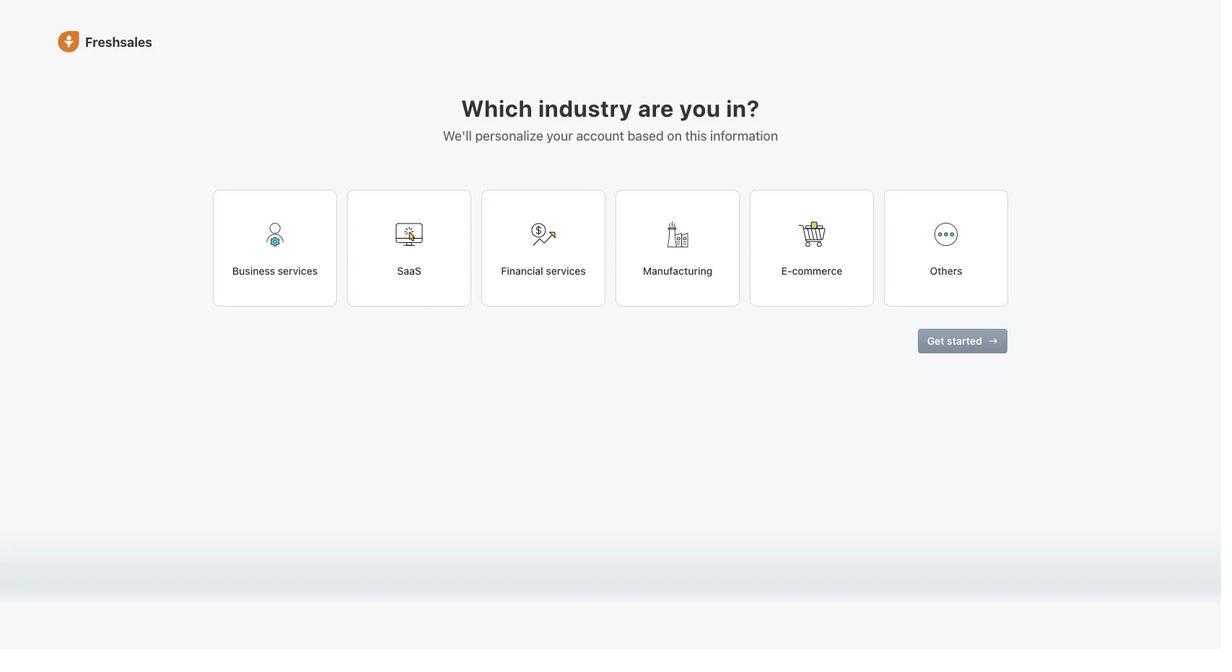 Task type: vqa. For each thing, say whether or not it's contained in the screenshot.
was
yes



Task type: describe. For each thing, give the bounding box(es) containing it.
are
[[638, 94, 674, 122]]

add
[[334, 532, 351, 543]]

product logo freshsales image
[[58, 31, 79, 53]]

services for business services
[[278, 265, 318, 277]]

an
[[321, 581, 334, 593]]

this
[[685, 128, 707, 144]]

e-commerce icon image
[[795, 218, 830, 252]]

personalize
[[475, 128, 544, 144]]

qualified inside sales qualified lead link
[[313, 178, 357, 190]]

sales qualified lead
[[284, 178, 383, 190]]

days
[[329, 597, 348, 608]]

account
[[576, 128, 625, 144]]

information
[[710, 128, 779, 144]]

lost
[[1028, 180, 1046, 190]]

container_wx8msf4aqz5i3rn1 image
[[321, 532, 331, 542]]

arizona,
[[331, 305, 366, 316]]

interested button
[[686, 177, 814, 194]]

others
[[930, 265, 963, 277]]

usa
[[368, 305, 387, 316]]

9
[[321, 597, 326, 608]]

e-
[[782, 265, 792, 277]]

e-commerce
[[782, 265, 843, 277]]

janesampleton@gmail.com
[[719, 305, 834, 316]]

business services icon image
[[258, 218, 292, 252]]

qualified link
[[814, 176, 943, 194]]

sent
[[387, 581, 408, 593]]

meeting
[[353, 532, 387, 543]]

widgetz.io
[[504, 305, 549, 316]]

accounts
[[504, 290, 542, 301]]

in?
[[727, 94, 760, 122]]

click to add tags
[[299, 229, 370, 239]]

you
[[680, 94, 721, 122]]

others icon image
[[929, 218, 964, 252]]

in
[[117, 530, 125, 543]]

qualified inside qualified link
[[864, 180, 902, 191]]

contacted link
[[557, 176, 686, 194]]

jane
[[423, 581, 446, 593]]

apps
[[90, 530, 114, 543]]

glendale,
[[288, 305, 328, 316]]

apps in marketplace
[[90, 530, 185, 543]]

freshsales
[[85, 34, 152, 49]]

ago
[[350, 597, 365, 608]]

industry
[[539, 94, 633, 122]]

sales qualified lead link
[[284, 171, 395, 191]]

tags
[[352, 229, 370, 239]]

negotiation / lost link
[[943, 177, 1072, 194]]

add meeting link
[[321, 531, 459, 543]]

services for financial services
[[546, 265, 586, 277]]



Task type: locate. For each thing, give the bounding box(es) containing it.
we'll
[[443, 128, 472, 144]]

which industry are you in? we'll personalize your account based on this information
[[443, 94, 779, 144]]

0 horizontal spatial to
[[322, 229, 331, 239]]

phone element
[[9, 588, 38, 617]]

0 vertical spatial to
[[322, 229, 331, 239]]

your
[[547, 128, 573, 144]]

1 horizontal spatial to
[[411, 581, 420, 593]]

based
[[628, 128, 664, 144]]

interested
[[731, 180, 773, 190]]

sales
[[284, 178, 311, 190]]

/
[[1023, 180, 1026, 190]]

janesampleton@gmail.com link
[[719, 303, 834, 318]]

business
[[232, 265, 275, 277]]

add
[[333, 229, 349, 239]]

widgetz.io (sample) link
[[504, 305, 590, 316]]

services
[[278, 265, 318, 277], [546, 265, 586, 277]]

container_wx8msf4aqz5i3rn1 image left 9
[[292, 587, 306, 602]]

negotiation / lost
[[972, 180, 1046, 190]]

financial
[[501, 265, 544, 277]]

emails janesampleton@gmail.com
[[719, 290, 834, 316]]

emails
[[719, 290, 746, 301]]

manufacturing
[[643, 265, 713, 277]]

lead
[[360, 178, 383, 190]]

2 services from the left
[[546, 265, 586, 277]]

commerce
[[792, 265, 843, 277]]

to left the add at the top left of the page
[[322, 229, 331, 239]]

financial services
[[501, 265, 586, 277]]

container_wx8msf4aqz5i3rn1 image left container_wx8msf4aqz5i3rn1 image
[[292, 521, 306, 535]]

0 horizontal spatial qualified
[[313, 178, 357, 190]]

click
[[299, 229, 320, 239]]

to
[[322, 229, 331, 239], [411, 581, 420, 593]]

9 days ago
[[321, 597, 365, 608]]

0 horizontal spatial services
[[278, 265, 318, 277]]

1 services from the left
[[278, 265, 318, 277]]

Search your CRM... text field
[[64, 35, 208, 60]]

container_wx8msf4aqz5i3rn1 image right sent
[[446, 582, 456, 592]]

1 horizontal spatial qualified
[[864, 180, 902, 191]]

glendale, arizona, usa link
[[288, 305, 387, 316]]

was
[[365, 581, 384, 593]]

accounts widgetz.io (sample)
[[504, 290, 590, 316]]

(sample)
[[552, 305, 590, 316]]

to right sent
[[411, 581, 420, 593]]

saas
[[397, 265, 421, 277]]

marketplace
[[128, 530, 185, 543]]

mng settings image
[[234, 262, 244, 272]]

an email was sent to jane
[[321, 581, 446, 593]]

container_wx8msf4aqz5i3rn1 image
[[292, 521, 306, 535], [446, 582, 456, 592], [292, 587, 306, 602]]

which
[[461, 94, 533, 122]]

manufacturing icon image
[[661, 218, 695, 252]]

email
[[336, 581, 362, 593]]

interested link
[[686, 177, 814, 194]]

1 vertical spatial to
[[411, 581, 420, 593]]

negotiation
[[972, 180, 1021, 190]]

services down click
[[278, 265, 318, 277]]

saas icon image
[[392, 218, 427, 252]]

qualified
[[313, 178, 357, 190], [864, 180, 902, 191]]

add meeting
[[334, 532, 387, 543]]

glendale, arizona, usa
[[288, 305, 387, 316]]

new link
[[429, 176, 557, 194]]

on
[[667, 128, 682, 144]]

1 horizontal spatial services
[[546, 265, 586, 277]]

contacted
[[604, 180, 648, 191]]

services up accounts widgetz.io (sample) in the top left of the page
[[546, 265, 586, 277]]

negotiation / lost button
[[943, 177, 1072, 194]]

business services
[[232, 265, 318, 277]]

new
[[488, 180, 507, 191]]

phone image
[[16, 595, 30, 609]]

financial services icon image
[[526, 218, 561, 252]]



